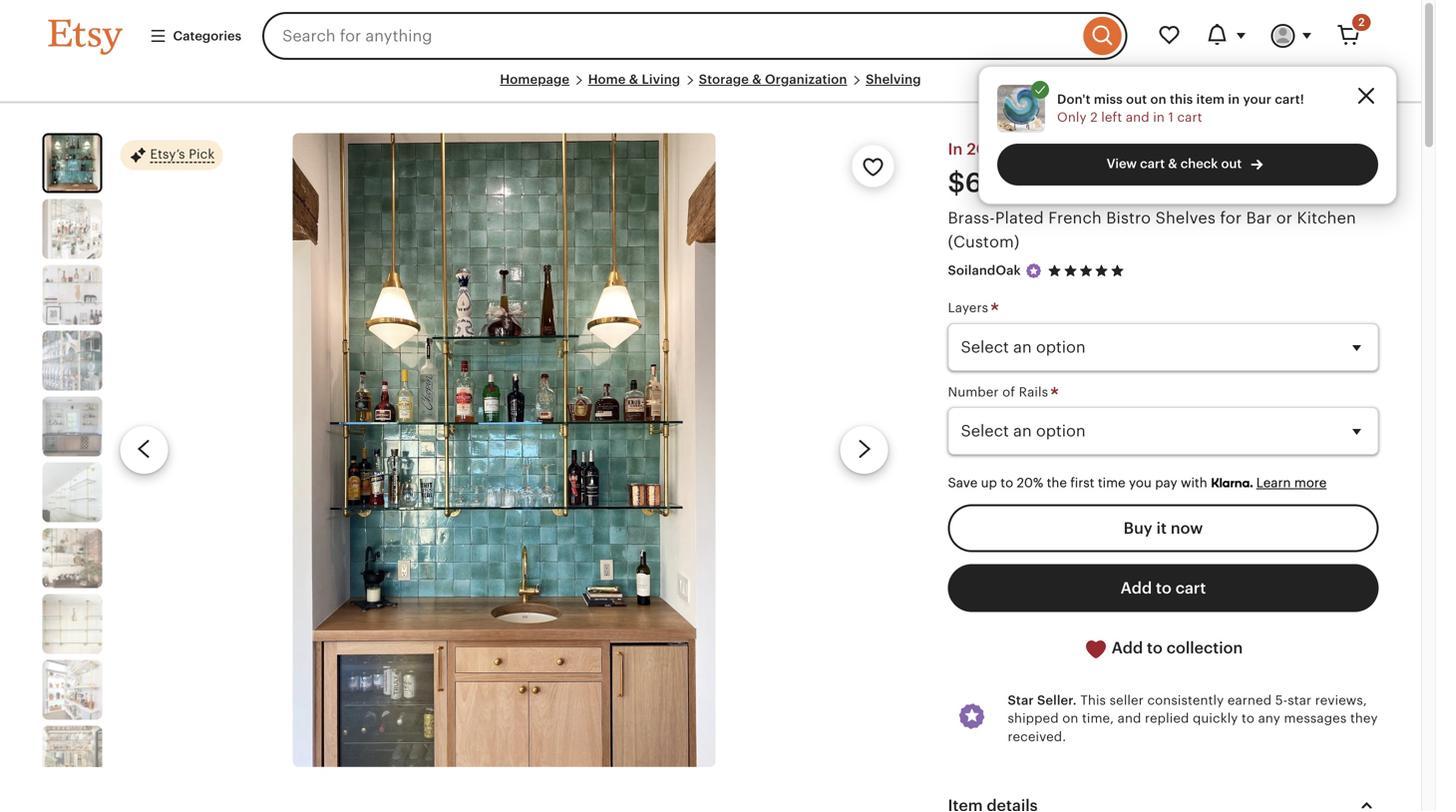 Task type: locate. For each thing, give the bounding box(es) containing it.
1 horizontal spatial 2
[[1359, 16, 1365, 28]]

1 horizontal spatial &
[[753, 72, 762, 87]]

add down "buy"
[[1121, 579, 1153, 597]]

storage & organization link
[[699, 72, 848, 87]]

0 vertical spatial cart
[[1178, 110, 1203, 125]]

and inside don't miss out on this item in your cart! only 2 left and in 1 cart
[[1126, 110, 1150, 125]]

for
[[1221, 209, 1243, 227]]

learn
[[1257, 476, 1292, 491]]

0 vertical spatial on
[[1151, 92, 1167, 107]]

& right storage
[[753, 72, 762, 87]]

replied
[[1146, 711, 1190, 726]]

buy it now
[[1124, 520, 1204, 538]]

brass-plated french bistro shelves for bar or kitchen custom image 2 image
[[42, 199, 102, 259]]

on
[[1151, 92, 1167, 107], [1063, 711, 1079, 726]]

1 vertical spatial 2
[[1091, 110, 1098, 125]]

add to collection
[[1108, 639, 1243, 657]]

categories button
[[134, 18, 257, 54]]

1 vertical spatial add
[[1112, 639, 1144, 657]]

out right check
[[1222, 156, 1243, 171]]

categories banner
[[12, 0, 1409, 72]]

number of rails
[[948, 385, 1052, 400]]

only
[[1058, 110, 1087, 125]]

0 vertical spatial and
[[1126, 110, 1150, 125]]

cart down now
[[1176, 579, 1207, 597]]

up
[[982, 476, 998, 491]]

0 vertical spatial 2
[[1359, 16, 1365, 28]]

homepage
[[500, 72, 570, 87]]

brass-
[[948, 209, 996, 227]]

brass-plated french bistro shelves for bar or kitchen custom image 4 image
[[42, 331, 102, 391]]

pick
[[189, 147, 215, 162]]

they
[[1351, 711, 1379, 726]]

living
[[642, 72, 681, 87]]

0 horizontal spatial &
[[629, 72, 639, 87]]

0 horizontal spatial out
[[1127, 92, 1148, 107]]

1 vertical spatial in
[[1154, 110, 1165, 125]]

add for add to collection
[[1112, 639, 1144, 657]]

or
[[1277, 209, 1293, 227]]

out
[[1127, 92, 1148, 107], [1222, 156, 1243, 171]]

seller.
[[1038, 693, 1077, 708]]

on down "seller."
[[1063, 711, 1079, 726]]

add to cart button
[[948, 564, 1379, 612]]

2
[[1359, 16, 1365, 28], [1091, 110, 1098, 125]]

brass-plated french bistro shelves for bar or kitchen custom image 1 image
[[293, 133, 716, 767], [44, 135, 100, 191]]

left
[[1102, 110, 1123, 125]]

1 horizontal spatial out
[[1222, 156, 1243, 171]]

cart right 1 on the right
[[1178, 110, 1203, 125]]

None search field
[[263, 12, 1128, 60]]

check
[[1181, 156, 1219, 171]]

french
[[1049, 209, 1102, 227]]

0 horizontal spatial on
[[1063, 711, 1079, 726]]

$675.00+
[[948, 168, 1073, 198]]

cart
[[1178, 110, 1203, 125], [1141, 156, 1166, 171], [1176, 579, 1207, 597]]

0 horizontal spatial in
[[1154, 110, 1165, 125]]

& right home
[[629, 72, 639, 87]]

etsy's
[[150, 147, 185, 162]]

to inside this seller consistently earned 5-star reviews, shipped on time, and replied quickly to any messages they received.
[[1242, 711, 1255, 726]]

1 vertical spatial on
[[1063, 711, 1079, 726]]

menu bar containing homepage
[[48, 72, 1373, 103]]

home & living
[[588, 72, 681, 87]]

storage
[[699, 72, 749, 87]]

view cart & check out
[[1107, 156, 1243, 171]]

the
[[1047, 476, 1068, 491]]

and inside this seller consistently earned 5-star reviews, shipped on time, and replied quickly to any messages they received.
[[1118, 711, 1142, 726]]

it
[[1157, 520, 1167, 538]]

reviews,
[[1316, 693, 1368, 708]]

this
[[1170, 92, 1194, 107]]

brass-plated french bistro shelves for bar or kitchen custom image 6 image
[[42, 463, 102, 522]]

you
[[1130, 476, 1152, 491]]

1 horizontal spatial in
[[1229, 92, 1240, 107]]

& for storage
[[753, 72, 762, 87]]

in right item
[[1229, 92, 1240, 107]]

add up seller
[[1112, 639, 1144, 657]]

storage & organization
[[699, 72, 848, 87]]

buy
[[1124, 520, 1153, 538]]

&
[[629, 72, 639, 87], [753, 72, 762, 87], [1169, 156, 1178, 171]]

out right "miss"
[[1127, 92, 1148, 107]]

0 vertical spatial out
[[1127, 92, 1148, 107]]

2 vertical spatial cart
[[1176, 579, 1207, 597]]

and right the 'left'
[[1126, 110, 1150, 125]]

on inside don't miss out on this item in your cart! only 2 left and in 1 cart
[[1151, 92, 1167, 107]]

item
[[1197, 92, 1225, 107]]

0 horizontal spatial 2
[[1091, 110, 1098, 125]]

this
[[1081, 693, 1107, 708]]

0 vertical spatial add
[[1121, 579, 1153, 597]]

(custom)
[[948, 233, 1020, 251]]

star
[[1008, 693, 1034, 708]]

to
[[1001, 476, 1014, 491], [1156, 579, 1172, 597], [1148, 639, 1163, 657], [1242, 711, 1255, 726]]

plated
[[996, 209, 1044, 227]]

& left check
[[1169, 156, 1178, 171]]

cart inside button
[[1176, 579, 1207, 597]]

1 vertical spatial out
[[1222, 156, 1243, 171]]

1 vertical spatial cart
[[1141, 156, 1166, 171]]

layers
[[948, 301, 992, 316]]

seller
[[1110, 693, 1144, 708]]

5-
[[1276, 693, 1288, 708]]

1 vertical spatial and
[[1118, 711, 1142, 726]]

kitchen
[[1298, 209, 1357, 227]]

number
[[948, 385, 999, 400]]

shelving
[[866, 72, 922, 87]]

on left this
[[1151, 92, 1167, 107]]

cart!
[[1276, 92, 1305, 107]]

add
[[1121, 579, 1153, 597], [1112, 639, 1144, 657]]

home & living link
[[588, 72, 681, 87]]

in
[[948, 140, 963, 158]]

menu bar
[[48, 72, 1373, 103]]

in
[[1229, 92, 1240, 107], [1154, 110, 1165, 125]]

and
[[1126, 110, 1150, 125], [1118, 711, 1142, 726]]

and down seller
[[1118, 711, 1142, 726]]

etsy's pick
[[150, 147, 215, 162]]

consistently
[[1148, 693, 1225, 708]]

to down earned
[[1242, 711, 1255, 726]]

collection
[[1167, 639, 1243, 657]]

star
[[1288, 693, 1312, 708]]

in left 1 on the right
[[1154, 110, 1165, 125]]

cart right view
[[1141, 156, 1166, 171]]

2 inside don't miss out on this item in your cart! only 2 left and in 1 cart
[[1091, 110, 1098, 125]]

on inside this seller consistently earned 5-star reviews, shipped on time, and replied quickly to any messages they received.
[[1063, 711, 1079, 726]]

bar
[[1247, 209, 1273, 227]]

1 horizontal spatial on
[[1151, 92, 1167, 107]]

2 inside "categories" 'banner'
[[1359, 16, 1365, 28]]

to right up
[[1001, 476, 1014, 491]]



Task type: describe. For each thing, give the bounding box(es) containing it.
earned
[[1228, 693, 1272, 708]]

learn more button
[[1257, 476, 1327, 491]]

carts
[[1001, 140, 1040, 158]]

20%
[[1017, 476, 1044, 491]]

soilandoak
[[948, 263, 1021, 278]]

2 link
[[1326, 12, 1373, 60]]

none search field inside "categories" 'banner'
[[263, 12, 1128, 60]]

this seller consistently earned 5-star reviews, shipped on time, and replied quickly to any messages they received.
[[1008, 693, 1379, 744]]

with
[[1181, 476, 1208, 491]]

brass-plated french bistro shelves for bar or kitchen (custom)
[[948, 209, 1357, 251]]

time,
[[1083, 711, 1115, 726]]

categories
[[173, 28, 242, 43]]

save
[[948, 476, 978, 491]]

in 20+ carts $675.00+
[[948, 140, 1073, 198]]

to left collection
[[1148, 639, 1163, 657]]

out inside don't miss out on this item in your cart! only 2 left and in 1 cart
[[1127, 92, 1148, 107]]

brass-plated french bistro shelves for bar or kitchen custom image 7 image
[[42, 528, 102, 588]]

any
[[1259, 711, 1281, 726]]

don't miss out on this item in your cart! only 2 left and in 1 cart
[[1058, 92, 1305, 125]]

add to collection button
[[948, 624, 1379, 674]]

shipped
[[1008, 711, 1059, 726]]

save up to 20% the first time you pay with klarna. learn more
[[948, 476, 1327, 491]]

miss
[[1094, 92, 1123, 107]]

now
[[1171, 520, 1204, 538]]

etsy's pick button
[[120, 139, 223, 171]]

your
[[1244, 92, 1272, 107]]

& for home
[[629, 72, 639, 87]]

brass-plated french bistro shelves for bar or kitchen custom image 10 image
[[42, 726, 102, 786]]

brass-plated french bistro shelves for bar or kitchen custom image 9 image
[[42, 660, 102, 720]]

20+
[[967, 140, 997, 158]]

2 horizontal spatial &
[[1169, 156, 1178, 171]]

view cart & check out link
[[998, 144, 1379, 186]]

don't
[[1058, 92, 1091, 107]]

add for add to cart
[[1121, 579, 1153, 597]]

brass-plated french bistro shelves for bar or kitchen custom image 5 image
[[42, 397, 102, 457]]

pay
[[1156, 476, 1178, 491]]

add to cart
[[1121, 579, 1207, 597]]

0 horizontal spatial brass-plated french bistro shelves for bar or kitchen custom image 1 image
[[44, 135, 100, 191]]

quickly
[[1193, 711, 1239, 726]]

1 horizontal spatial brass-plated french bistro shelves for bar or kitchen custom image 1 image
[[293, 133, 716, 767]]

0 vertical spatial in
[[1229, 92, 1240, 107]]

klarna.
[[1211, 476, 1254, 491]]

bistro
[[1107, 209, 1152, 227]]

brass-plated french bistro shelves for bar or kitchen custom image 3 image
[[42, 265, 102, 325]]

organization
[[765, 72, 848, 87]]

view
[[1107, 156, 1138, 171]]

rails
[[1019, 385, 1049, 400]]

shelving link
[[866, 72, 922, 87]]

star seller.
[[1008, 693, 1077, 708]]

star_seller image
[[1025, 262, 1043, 280]]

buy it now button
[[948, 505, 1379, 552]]

received.
[[1008, 729, 1067, 744]]

home
[[588, 72, 626, 87]]

of
[[1003, 385, 1016, 400]]

soilandoak link
[[948, 263, 1021, 278]]

Search for anything text field
[[263, 12, 1079, 60]]

time
[[1098, 476, 1126, 491]]

more
[[1295, 476, 1327, 491]]

to down buy it now "button"
[[1156, 579, 1172, 597]]

shelves
[[1156, 209, 1216, 227]]

cart inside don't miss out on this item in your cart! only 2 left and in 1 cart
[[1178, 110, 1203, 125]]

to inside save up to 20% the first time you pay with klarna. learn more
[[1001, 476, 1014, 491]]

brass-plated french bistro shelves for bar or kitchen custom image 8 image
[[42, 594, 102, 654]]

homepage link
[[500, 72, 570, 87]]

first
[[1071, 476, 1095, 491]]

1
[[1169, 110, 1174, 125]]

messages
[[1285, 711, 1347, 726]]



Task type: vqa. For each thing, say whether or not it's contained in the screenshot.
the middle not
no



